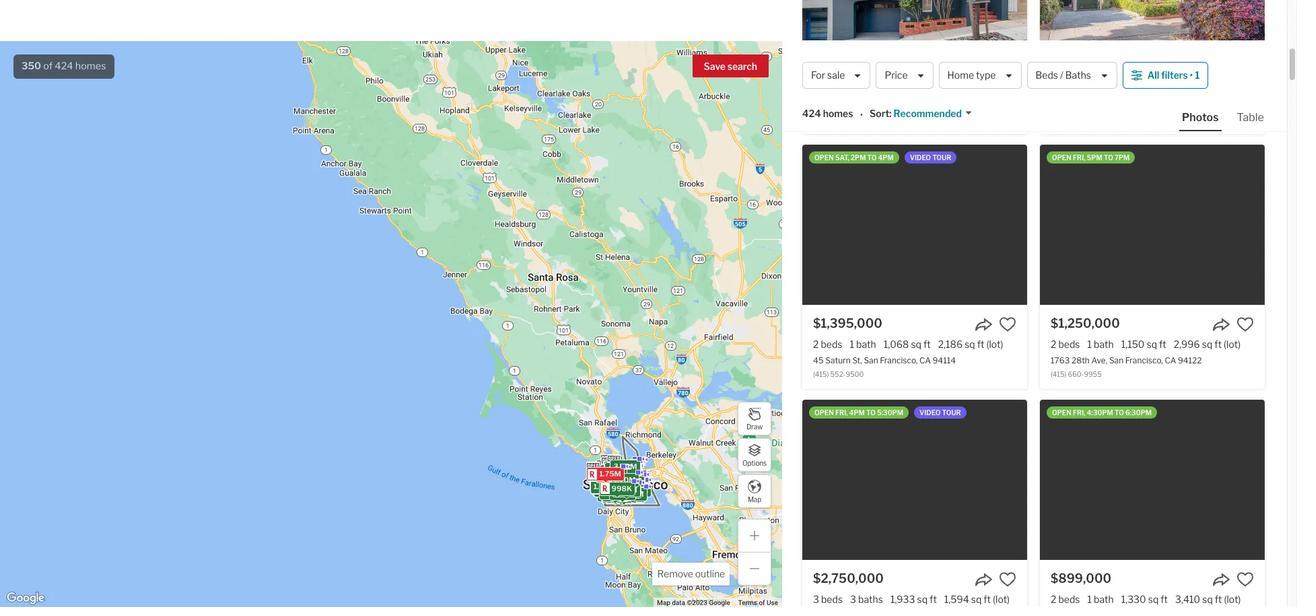 Task type: vqa. For each thing, say whether or not it's contained in the screenshot.
$2,750,000
yes



Task type: describe. For each thing, give the bounding box(es) containing it.
888k
[[603, 489, 624, 499]]

2.53m
[[601, 477, 624, 486]]

tour for $2,750,000
[[943, 409, 962, 417]]

19.8m
[[598, 467, 621, 476]]

favorite button checkbox for $899,000
[[1237, 571, 1255, 589]]

2,186 sq ft (lot)
[[939, 339, 1004, 350]]

2.80m
[[603, 487, 627, 497]]

649k
[[615, 486, 635, 496]]

3 4 from the left
[[1089, 84, 1095, 95]]

st, for $1,395,000
[[853, 356, 863, 366]]

1,330
[[1122, 594, 1147, 606]]

(lot) for $1,250,000
[[1225, 339, 1241, 350]]

848k
[[618, 488, 638, 498]]

15.1m
[[612, 466, 632, 475]]

market insights | city guide
[[1119, 59, 1265, 71]]

$2,195,000
[[814, 61, 883, 75]]

1 vertical spatial 4pm
[[850, 409, 865, 417]]

8.90m
[[611, 476, 635, 486]]

1 vertical spatial 2.35m
[[606, 484, 630, 493]]

price button
[[877, 62, 934, 89]]

4,159 sq ft (lot)
[[1184, 84, 1249, 95]]

2 8.25m from the top
[[608, 465, 631, 475]]

1 8.25m from the top
[[608, 464, 631, 474]]

1,594 sq ft (lot)
[[945, 594, 1010, 606]]

save search
[[704, 61, 758, 72]]

©2023
[[687, 599, 708, 607]]

remove outline button
[[653, 563, 730, 586]]

use
[[767, 599, 779, 607]]

0 vertical spatial 949k
[[620, 470, 640, 479]]

1.58m
[[612, 484, 635, 494]]

3.45m
[[598, 469, 621, 478]]

draw button
[[738, 402, 772, 436]]

3.28m
[[609, 469, 633, 478]]

32.0m
[[608, 465, 632, 475]]

880k
[[623, 483, 644, 492]]

1.72m
[[611, 492, 632, 501]]

2 up gates
[[851, 84, 856, 95]]

favorite button checkbox for $1,250,000
[[1237, 316, 1255, 333]]

1,068 sq ft
[[884, 339, 931, 350]]

open fri, 5pm to 7pm
[[1053, 154, 1130, 162]]

3 for 3 beds
[[814, 594, 820, 606]]

open for $1,395,000
[[815, 154, 834, 162]]

type
[[977, 70, 996, 81]]

price
[[885, 70, 908, 81]]

4.00m
[[609, 462, 633, 471]]

2 beds for $1,250,000
[[1051, 339, 1081, 350]]

3.30m
[[601, 479, 625, 488]]

baths
[[1066, 70, 1092, 81]]

ft for 1,068 sq ft
[[924, 339, 931, 350]]

424 inside 424 homes •
[[803, 108, 822, 119]]

ca for $1,250,000
[[1165, 356, 1177, 366]]

2 for $1,250,000
[[1051, 339, 1057, 350]]

bath for $1,250,000
[[1094, 339, 1114, 350]]

2.55m
[[598, 468, 621, 478]]

4:30pm
[[1088, 409, 1114, 417]]

all filters • 1 button
[[1123, 62, 1209, 89]]

google image
[[3, 590, 48, 608]]

options
[[743, 459, 767, 467]]

open fri, 4pm to 5:30pm
[[815, 409, 904, 417]]

3 for 3 baths
[[851, 594, 857, 606]]

beds for $2,750,000
[[822, 594, 843, 606]]

1.27m
[[603, 488, 625, 498]]

draw
[[747, 423, 763, 431]]

favorite button image for $2,750,000
[[1000, 571, 1017, 589]]

2 beds for $899,000
[[1051, 594, 1081, 606]]

sq for 1,068
[[912, 339, 922, 350]]

10.5m
[[608, 465, 631, 474]]

ft for 3,410 sq ft (lot)
[[1216, 594, 1223, 606]]

1 for $1,395,000
[[850, 339, 855, 350]]

4.58m
[[608, 474, 631, 483]]

map region
[[0, 0, 817, 608]]

4.10m
[[609, 473, 631, 482]]

baths for $2,195,000
[[858, 84, 883, 95]]

0 vertical spatial homes
[[75, 60, 106, 72]]

sq for 2,795
[[1157, 84, 1167, 95]]

guide
[[1236, 59, 1265, 71]]

2.40m
[[594, 477, 617, 487]]

video for $1,395,000
[[910, 154, 932, 162]]

sort :
[[870, 108, 892, 119]]

beds for $899,000
[[1059, 594, 1081, 606]]

sq for 1,150
[[1147, 339, 1158, 350]]

francisco, up 2 baths
[[833, 55, 904, 72]]

1 1.78m from the top
[[601, 470, 623, 480]]

4 baths
[[1089, 84, 1121, 95]]

all filters • 1
[[1148, 70, 1200, 81]]

of for terms
[[759, 599, 766, 607]]

(415) for $1,250,000
[[1051, 371, 1067, 379]]

• for 424 homes •
[[861, 109, 863, 120]]

sq for 4,159
[[1211, 84, 1221, 95]]

424 homes •
[[803, 108, 863, 120]]

san for $2,195,000
[[866, 101, 881, 111]]

photos button
[[1180, 110, 1235, 131]]

2,530
[[891, 84, 917, 95]]

st, for $2,195,000
[[855, 101, 865, 111]]

700k
[[617, 465, 637, 475]]

sq for 1,594
[[972, 594, 982, 606]]

(lot) for $899,000
[[1225, 594, 1242, 606]]

francisco, for $1,395,000
[[880, 356, 918, 366]]

beds down beds / baths
[[1060, 84, 1081, 95]]

recommended
[[894, 108, 962, 119]]

photo of 524 gates st, san francisco, ca 94110 image
[[803, 0, 1028, 50]]

terms of use link
[[739, 599, 779, 607]]

insights
[[1159, 59, 1200, 71]]

map for map data ©2023 google
[[657, 599, 671, 607]]

outline
[[696, 568, 725, 580]]

9.50m
[[619, 475, 642, 485]]

1,751
[[946, 84, 969, 95]]

homes
[[932, 55, 982, 72]]

fri, for $899,000
[[1074, 409, 1086, 417]]

favorite button image for $2,195,000
[[1000, 61, 1017, 78]]

890k
[[623, 485, 644, 494]]

45 saturn st, san francisco, ca 94114 (415) 552-9500
[[814, 356, 956, 379]]

to for $1,250,000
[[1105, 154, 1114, 162]]

2.30m
[[604, 483, 627, 492]]

sq for 1,330
[[1149, 594, 1159, 606]]

8.00m
[[617, 463, 641, 472]]

1 horizontal spatial 4pm
[[879, 154, 894, 162]]

828k
[[609, 485, 629, 495]]

$1,250,000
[[1051, 317, 1121, 331]]

ave,
[[1092, 356, 1108, 366]]

940k
[[628, 486, 649, 495]]

2 for $1,395,000
[[814, 339, 819, 350]]

francisco, for $2,195,000
[[882, 101, 920, 111]]

1,594
[[945, 594, 970, 606]]

ca for $1,395,000
[[920, 356, 931, 366]]

1,068
[[884, 339, 910, 350]]

1.13m
[[613, 486, 634, 495]]

0 vertical spatial 3.90m
[[601, 469, 625, 478]]

2pm
[[851, 154, 866, 162]]

2.70m
[[604, 484, 627, 493]]

city guide link
[[1213, 57, 1268, 73]]

map for map
[[748, 495, 762, 503]]

3 beds
[[814, 594, 843, 606]]

1 inside button
[[1196, 70, 1200, 81]]

saturn
[[826, 356, 851, 366]]

849k
[[623, 489, 644, 499]]

969k
[[622, 485, 642, 494]]

4 for 2 baths
[[814, 84, 820, 95]]

to for $1,395,000
[[868, 154, 877, 162]]

2,996
[[1174, 339, 1201, 350]]

sq for 1,933
[[918, 594, 928, 606]]

2 for $899,000
[[1051, 594, 1057, 606]]

bath for $1,395,000
[[857, 339, 877, 350]]

search
[[728, 61, 758, 72]]

|
[[1205, 59, 1208, 71]]

fri, for $1,250,000
[[1074, 154, 1086, 162]]

94122
[[1179, 356, 1203, 366]]

989k
[[613, 482, 633, 491]]

favorite button image for $1,250,000
[[1237, 316, 1255, 333]]

1,751 sq ft (lot)
[[946, 84, 1009, 95]]

$2,750,000
[[814, 572, 884, 586]]

beds for $1,250,000
[[1059, 339, 1081, 350]]

1 vertical spatial 5.90m
[[611, 475, 634, 484]]

2 beds for $1,395,000
[[814, 339, 843, 350]]

open for $1,250,000
[[1053, 154, 1072, 162]]

• for all filters • 1
[[1191, 70, 1194, 81]]

5.80m
[[612, 480, 636, 489]]

988k
[[611, 489, 632, 498]]

22.0m
[[612, 483, 635, 492]]

market
[[1119, 59, 1156, 71]]

4 beds for 4 baths
[[1051, 84, 1081, 95]]



Task type: locate. For each thing, give the bounding box(es) containing it.
(lot) for $2,750,000
[[993, 594, 1010, 606]]

1.33m
[[617, 481, 639, 491], [602, 489, 624, 499]]

0 horizontal spatial 3
[[814, 594, 820, 606]]

660-
[[831, 115, 847, 123], [1069, 371, 1085, 379]]

ca inside 45 saturn st, san francisco, ca 94114 (415) 552-9500
[[920, 356, 931, 366]]

0 vertical spatial 9955
[[847, 115, 865, 123]]

1.40m
[[597, 470, 619, 479], [609, 475, 632, 484], [593, 476, 616, 485], [595, 478, 618, 488], [594, 479, 616, 488], [598, 479, 620, 489], [616, 482, 638, 492], [613, 486, 635, 496], [607, 488, 630, 497], [611, 489, 633, 498], [601, 490, 623, 499]]

2 1.78m from the top
[[601, 471, 623, 481]]

san for $1,250,000
[[1110, 356, 1124, 366]]

of left use
[[759, 599, 766, 607]]

francisco, inside 1763 28th ave, san francisco, ca 94122 (415) 660-9955
[[1126, 356, 1164, 366]]

660- for $1,250,000
[[1069, 371, 1085, 379]]

9955 inside 1763 28th ave, san francisco, ca 94122 (415) 660-9955
[[1085, 371, 1102, 379]]

4.25m
[[612, 465, 635, 474], [608, 466, 631, 476], [607, 476, 630, 486]]

4 down for on the top of the page
[[814, 84, 820, 95]]

favorite button checkbox right type
[[1000, 61, 1017, 78]]

0 horizontal spatial map
[[657, 599, 671, 607]]

2 beds down $899,000
[[1051, 594, 1081, 606]]

1.36m
[[601, 477, 623, 487]]

4 for 4 baths
[[1051, 84, 1058, 95]]

(415) down 1763
[[1051, 371, 1067, 379]]

beds for $1,395,000
[[821, 339, 843, 350]]

1.00m
[[619, 488, 642, 497], [621, 488, 643, 498], [620, 491, 642, 501]]

favorite button checkbox for $2,750,000
[[1000, 571, 1017, 589]]

1 vertical spatial video tour
[[920, 409, 962, 417]]

0 horizontal spatial homes
[[75, 60, 106, 72]]

(415) inside 45 saturn st, san francisco, ca 94114 (415) 552-9500
[[814, 371, 829, 379]]

for
[[812, 70, 826, 81]]

ft left 2,186 at the bottom right of page
[[924, 339, 931, 350]]

0 vertical spatial favorite button image
[[1000, 61, 1017, 78]]

terms
[[739, 599, 758, 607]]

tour
[[933, 154, 952, 162], [943, 409, 962, 417]]

(lot) right 3,410
[[1225, 594, 1242, 606]]

1 horizontal spatial 424
[[803, 108, 822, 119]]

1.49m
[[600, 481, 622, 491]]

3.40m
[[611, 480, 635, 490], [610, 483, 634, 492]]

favorite button image up 2,996 sq ft (lot)
[[1237, 316, 1255, 333]]

ft down 'all filters • 1'
[[1169, 84, 1176, 95]]

9955 for $2,195,000
[[847, 115, 865, 123]]

gates
[[831, 101, 853, 111]]

7pm
[[1115, 154, 1130, 162]]

8.25m
[[608, 464, 631, 474], [608, 465, 631, 475]]

video tour down recommended button
[[910, 154, 952, 162]]

1 vertical spatial 949k
[[606, 490, 626, 500]]

1 vertical spatial •
[[861, 109, 863, 120]]

of
[[43, 60, 53, 72], [759, 599, 766, 607]]

4pm right 2pm
[[879, 154, 894, 162]]

san inside 45 saturn st, san francisco, ca 94114 (415) 552-9500
[[864, 356, 879, 366]]

baths down $2,295,000
[[1097, 84, 1121, 95]]

•
[[1191, 70, 1194, 81], [861, 109, 863, 120]]

0 horizontal spatial of
[[43, 60, 53, 72]]

beds
[[822, 84, 843, 95], [1060, 84, 1081, 95], [821, 339, 843, 350], [1059, 339, 1081, 350], [822, 594, 843, 606], [1059, 594, 1081, 606]]

ft down city
[[1223, 84, 1230, 95]]

ft down type
[[983, 84, 991, 95]]

market insights link
[[1119, 44, 1200, 73]]

open for $2,750,000
[[815, 409, 834, 417]]

ca left 94122
[[1165, 356, 1177, 366]]

1.25m
[[599, 477, 621, 486], [599, 478, 621, 487], [612, 478, 634, 487], [594, 483, 616, 492], [597, 485, 619, 494], [614, 487, 636, 496], [607, 489, 629, 498]]

1.65m
[[602, 482, 625, 491], [611, 483, 633, 493], [596, 485, 619, 495], [610, 487, 633, 497]]

660- down gates
[[831, 115, 847, 123]]

6.50m
[[607, 465, 631, 474], [603, 467, 627, 477]]

2.90m
[[594, 470, 617, 479]]

favorite button checkbox up 3,410 sq ft (lot)
[[1237, 571, 1255, 589]]

1 vertical spatial homes
[[823, 108, 854, 119]]

9955 down gates
[[847, 115, 865, 123]]

1 4 from the left
[[814, 84, 820, 95]]

660- inside 1763 28th ave, san francisco, ca 94122 (415) 660-9955
[[1069, 371, 1085, 379]]

ca left 94114
[[920, 356, 931, 366]]

11.6m
[[611, 465, 632, 475]]

(415) inside 1763 28th ave, san francisco, ca 94122 (415) 660-9955
[[1051, 371, 1067, 379]]

tour for $1,395,000
[[933, 154, 952, 162]]

open left 5pm
[[1053, 154, 1072, 162]]

for sale
[[812, 70, 846, 81]]

(lot) down city guide link
[[1232, 84, 1249, 95]]

(415) for $2,195,000
[[814, 115, 829, 123]]

(lot) right 1,594
[[993, 594, 1010, 606]]

remove
[[658, 568, 694, 580]]

favorite button checkbox up 1,594 sq ft (lot)
[[1000, 571, 1017, 589]]

28th
[[1072, 356, 1090, 366]]

4 beds down beds / baths
[[1051, 84, 1081, 95]]

7.90m
[[610, 462, 633, 471]]

sq for 1,751
[[971, 84, 981, 95]]

1 horizontal spatial 4
[[1051, 84, 1058, 95]]

open left the 4:30pm
[[1053, 409, 1072, 417]]

1 for $899,000
[[1088, 594, 1092, 606]]

2 4 from the left
[[1051, 84, 1058, 95]]

ft left 2,996
[[1160, 339, 1167, 350]]

(lot) right 2,996
[[1225, 339, 1241, 350]]

video tour for $2,750,000
[[920, 409, 962, 417]]

9955 for $1,250,000
[[1085, 371, 1102, 379]]

fri, for $2,750,000
[[836, 409, 848, 417]]

2.00m
[[614, 462, 637, 471], [608, 467, 632, 477], [604, 467, 627, 477], [602, 469, 625, 478], [599, 471, 622, 480], [613, 474, 636, 483], [602, 481, 626, 490], [596, 483, 619, 492], [604, 487, 628, 496], [603, 487, 627, 497], [609, 491, 633, 501]]

524 gates st, san francisco, ca 94110 (415) 660-9955
[[814, 101, 959, 123]]

map down options
[[748, 495, 762, 503]]

660- inside 524 gates st, san francisco, ca 94110 (415) 660-9955
[[831, 115, 847, 123]]

baths down $2,750,000
[[859, 594, 884, 606]]

map button
[[738, 475, 772, 509]]

open down "552-"
[[815, 409, 834, 417]]

0 vertical spatial 1.48m
[[619, 462, 641, 472]]

homes right 350
[[75, 60, 106, 72]]

0 horizontal spatial 660-
[[831, 115, 847, 123]]

fri, left the 4:30pm
[[1074, 409, 1086, 417]]

fri, left 5pm
[[1074, 154, 1086, 162]]

1 vertical spatial video
[[920, 409, 941, 417]]

0 vertical spatial 2.98m
[[609, 474, 632, 484]]

424 left gates
[[803, 108, 822, 119]]

1 horizontal spatial 660-
[[1069, 371, 1085, 379]]

to right 2pm
[[868, 154, 877, 162]]

sq down home type
[[971, 84, 981, 95]]

favorite button checkbox
[[1000, 61, 1017, 78], [1000, 571, 1017, 589]]

favorite button image up 2,186 sq ft (lot)
[[1000, 316, 1017, 333]]

1763 28th ave, san francisco, ca 94122 (415) 660-9955
[[1051, 356, 1203, 379]]

2 down $899,000
[[1051, 594, 1057, 606]]

0 horizontal spatial 4pm
[[850, 409, 865, 417]]

photos
[[1183, 111, 1219, 124]]

660- for $2,195,000
[[831, 115, 847, 123]]

francisco, inside 524 gates st, san francisco, ca 94110 (415) 660-9955
[[882, 101, 920, 111]]

(lot) right 2,186 at the bottom right of page
[[987, 339, 1004, 350]]

2 up 1763
[[1051, 339, 1057, 350]]

2,530 sq ft
[[891, 84, 939, 95]]

2,795 sq ft
[[1129, 84, 1176, 95]]

ft for 1,150 sq ft
[[1160, 339, 1167, 350]]

0 vertical spatial of
[[43, 60, 53, 72]]

beds down $899,000
[[1059, 594, 1081, 606]]

0 vertical spatial •
[[1191, 70, 1194, 81]]

baths for $2,750,000
[[859, 594, 884, 606]]

ft right 1,594
[[984, 594, 991, 606]]

sq right 2,996
[[1203, 339, 1213, 350]]

map inside button
[[748, 495, 762, 503]]

94110
[[935, 101, 959, 111]]

sq right the 1,068
[[912, 339, 922, 350]]

1.79m
[[599, 482, 621, 492]]

1.38m
[[610, 479, 632, 488], [596, 484, 618, 494], [622, 489, 644, 499]]

francisco, for $1,250,000
[[1126, 356, 1164, 366]]

favorite button image
[[1000, 61, 1017, 78], [1237, 316, 1255, 333], [1237, 571, 1255, 589]]

1 vertical spatial 2.75m
[[614, 480, 636, 489]]

13.0m
[[611, 465, 633, 475]]

0 horizontal spatial 4
[[814, 84, 820, 95]]

:
[[890, 108, 892, 119]]

1 horizontal spatial map
[[748, 495, 762, 503]]

to
[[868, 154, 877, 162], [1105, 154, 1114, 162], [867, 409, 876, 417], [1115, 409, 1125, 417]]

—
[[607, 480, 613, 489]]

9955 down ave,
[[1085, 371, 1102, 379]]

1 horizontal spatial 4 beds
[[1051, 84, 1081, 95]]

sort
[[870, 108, 890, 119]]

1,330 sq ft
[[1122, 594, 1169, 606]]

2 beds up 45
[[814, 339, 843, 350]]

open fri, 4:30pm to 6:30pm
[[1053, 409, 1152, 417]]

0 vertical spatial 424
[[55, 60, 73, 72]]

sale
[[1008, 55, 1039, 72]]

(415) inside 524 gates st, san francisco, ca 94110 (415) 660-9955
[[814, 115, 829, 123]]

ft right 2,996
[[1215, 339, 1223, 350]]

(415) for $1,395,000
[[814, 371, 829, 379]]

favorite button checkbox
[[1000, 316, 1017, 333], [1237, 316, 1255, 333], [1237, 571, 1255, 589]]

7.50m
[[600, 468, 624, 477]]

(415)
[[814, 115, 829, 123], [814, 371, 829, 379], [1051, 371, 1067, 379]]

0 vertical spatial tour
[[933, 154, 952, 162]]

(lot)
[[993, 84, 1009, 95], [1232, 84, 1249, 95], [987, 339, 1004, 350], [1225, 339, 1241, 350], [993, 594, 1010, 606], [1225, 594, 1242, 606]]

table
[[1238, 111, 1265, 124]]

2 vertical spatial favorite button image
[[1237, 571, 1255, 589]]

ft for 1,594 sq ft (lot)
[[984, 594, 991, 606]]

6:30pm
[[1126, 409, 1152, 417]]

0 vertical spatial favorite button image
[[1000, 316, 1017, 333]]

ft for 2,795 sq ft
[[1169, 84, 1176, 95]]

ft for 1,751 sq ft (lot)
[[983, 84, 991, 95]]

map left data
[[657, 599, 671, 607]]

sq for 3,410
[[1203, 594, 1214, 606]]

1 favorite button checkbox from the top
[[1000, 61, 1017, 78]]

0 horizontal spatial •
[[861, 109, 863, 120]]

sq right 2,530
[[919, 84, 930, 95]]

850k
[[613, 488, 633, 497]]

1 vertical spatial favorite button image
[[1000, 571, 1017, 589]]

0 horizontal spatial 4 beds
[[814, 84, 843, 95]]

st, right gates
[[855, 101, 865, 111]]

of for 350
[[43, 60, 53, 72]]

1 horizontal spatial •
[[1191, 70, 1194, 81]]

to left 7pm at the top
[[1105, 154, 1114, 162]]

1 bath down $1,395,000
[[850, 339, 877, 350]]

1 vertical spatial 660-
[[1069, 371, 1085, 379]]

2 horizontal spatial 4
[[1089, 84, 1095, 95]]

0 vertical spatial st,
[[855, 101, 865, 111]]

sq right 4,159
[[1211, 84, 1221, 95]]

1 3 from the left
[[814, 594, 820, 606]]

san inside 524 gates st, san francisco, ca 94110 (415) 660-9955
[[866, 101, 881, 111]]

424
[[55, 60, 73, 72], [803, 108, 822, 119]]

1 left |
[[1196, 70, 1200, 81]]

ca inside 524 gates st, san francisco, ca 94110 (415) 660-9955
[[922, 101, 933, 111]]

2 favorite button checkbox from the top
[[1000, 571, 1017, 589]]

0 vertical spatial 2.75m
[[611, 467, 634, 476]]

1 vertical spatial st,
[[853, 356, 863, 366]]

1 vertical spatial favorite button checkbox
[[1000, 571, 1017, 589]]

1.09m
[[600, 476, 623, 486], [607, 485, 629, 495]]

4pm left the 5:30pm at the right bottom of page
[[850, 409, 865, 417]]

• inside all filters • 1 button
[[1191, 70, 1194, 81]]

1.39m
[[606, 478, 628, 488], [606, 481, 629, 491], [616, 483, 638, 492]]

ft up 94110
[[932, 84, 939, 95]]

beds down $2,750,000
[[822, 594, 843, 606]]

4 beds
[[814, 84, 843, 95], [1051, 84, 1081, 95]]

ft for 2,996 sq ft (lot)
[[1215, 339, 1223, 350]]

1 horizontal spatial 3
[[851, 594, 857, 606]]

beds for $2,195,000
[[822, 84, 843, 95]]

san inside 1763 28th ave, san francisco, ca 94122 (415) 660-9955
[[1110, 356, 1124, 366]]

1 bath for $1,395,000
[[850, 339, 877, 350]]

beds down for sale
[[822, 84, 843, 95]]

options button
[[738, 438, 772, 472]]

francisco, down the 1,068
[[880, 356, 918, 366]]

(lot) for $2,195,000
[[993, 84, 1009, 95]]

open left sat, at top right
[[815, 154, 834, 162]]

4 beds for 2 baths
[[814, 84, 843, 95]]

0 vertical spatial 660-
[[831, 115, 847, 123]]

1 horizontal spatial homes
[[823, 108, 854, 119]]

ca for $2,195,000
[[922, 101, 933, 111]]

2 up 45
[[814, 339, 819, 350]]

ft for 4,159 sq ft (lot)
[[1223, 84, 1230, 95]]

san for $1,395,000
[[864, 356, 879, 366]]

4 beds down for sale
[[814, 84, 843, 95]]

4.65m
[[609, 463, 632, 472]]

sq for 2,996
[[1203, 339, 1213, 350]]

1 favorite button image from the top
[[1000, 316, 1017, 333]]

sale
[[828, 70, 846, 81]]

1 vertical spatial favorite button image
[[1237, 316, 1255, 333]]

st, inside 45 saturn st, san francisco, ca 94114 (415) 552-9500
[[853, 356, 863, 366]]

favorite button image for $1,395,000
[[1000, 316, 1017, 333]]

5.25m
[[608, 465, 632, 474]]

francisco, inside 45 saturn st, san francisco, ca 94114 (415) 552-9500
[[880, 356, 918, 366]]

2 baths
[[851, 84, 883, 95]]

(415) down 524
[[814, 115, 829, 123]]

4.90m
[[607, 462, 631, 471]]

3.75m
[[617, 470, 640, 480]]

1 vertical spatial 3.90m
[[615, 481, 638, 490]]

2 4 beds from the left
[[1051, 84, 1081, 95]]

baths up sort
[[858, 84, 883, 95]]

map data ©2023 google
[[657, 599, 731, 607]]

favorite button image for $899,000
[[1237, 571, 1255, 589]]

1 vertical spatial map
[[657, 599, 671, 607]]

1.84m
[[606, 470, 628, 479]]

1 vertical spatial 2.98m
[[606, 489, 629, 498]]

1.78m
[[601, 470, 623, 480], [601, 471, 623, 481]]

sq right 3,410
[[1203, 594, 1214, 606]]

video tour right the 5:30pm at the right bottom of page
[[920, 409, 962, 417]]

1 for $1,250,000
[[1088, 339, 1092, 350]]

sq down the all
[[1157, 84, 1167, 95]]

st,
[[855, 101, 865, 111], [853, 356, 863, 366]]

beds up saturn
[[821, 339, 843, 350]]

of right 350
[[43, 60, 53, 72]]

sq right 1,933
[[918, 594, 928, 606]]

st, inside 524 gates st, san francisco, ca 94110 (415) 660-9955
[[855, 101, 865, 111]]

1 vertical spatial tour
[[943, 409, 962, 417]]

4,159
[[1184, 84, 1209, 95]]

sat,
[[836, 154, 850, 162]]

660- down 28th
[[1069, 371, 1085, 379]]

424 right 350
[[55, 60, 73, 72]]

0 vertical spatial map
[[748, 495, 762, 503]]

1 vertical spatial 1.48m
[[620, 490, 642, 499]]

to for $899,000
[[1115, 409, 1125, 417]]

1 horizontal spatial of
[[759, 599, 766, 607]]

0 vertical spatial 2.35m
[[608, 468, 631, 477]]

favorite button image
[[1000, 316, 1017, 333], [1000, 571, 1017, 589]]

1 horizontal spatial 9955
[[1085, 371, 1102, 379]]

1 up 28th
[[1088, 339, 1092, 350]]

bath down $1,395,000
[[857, 339, 877, 350]]

1.89m
[[594, 479, 617, 489], [598, 482, 620, 491], [608, 485, 630, 494], [603, 488, 625, 497]]

1 vertical spatial of
[[759, 599, 766, 607]]

favorite button image up 1,594 sq ft (lot)
[[1000, 571, 1017, 589]]

sq for 2,530
[[919, 84, 930, 95]]

st, up 9500
[[853, 356, 863, 366]]

1 vertical spatial 424
[[803, 108, 822, 119]]

ca inside 1763 28th ave, san francisco, ca 94122 (415) 660-9955
[[1165, 356, 1177, 366]]

remove outline
[[658, 568, 725, 580]]

1 bath up ave,
[[1088, 339, 1114, 350]]

favorite button checkbox for $1,395,000
[[1000, 316, 1017, 333]]

2 beds up 1763
[[1051, 339, 1081, 350]]

898k
[[621, 479, 641, 488], [610, 484, 631, 493], [619, 485, 640, 495]]

5.60m
[[613, 465, 636, 475]]

0 vertical spatial 4pm
[[879, 154, 894, 162]]

homes inside 424 homes •
[[823, 108, 854, 119]]

favorite button checkbox up 2,186 sq ft (lot)
[[1000, 316, 1017, 333]]

5pm
[[1088, 154, 1103, 162]]

9955 inside 524 gates st, san francisco, ca 94110 (415) 660-9955
[[847, 115, 865, 123]]

3.60m
[[611, 462, 634, 472], [609, 463, 633, 473], [603, 480, 626, 489], [603, 480, 627, 490]]

1,150 sq ft
[[1122, 339, 1167, 350]]

beds up 1763
[[1059, 339, 1081, 350]]

1 bath for $899,000
[[1088, 594, 1114, 606]]

ft for 2,530 sq ft
[[932, 84, 939, 95]]

table button
[[1235, 110, 1268, 130]]

1.20m
[[598, 475, 620, 485], [605, 478, 628, 488], [595, 479, 617, 488], [595, 479, 617, 489], [606, 489, 628, 498]]

video tour for $1,395,000
[[910, 154, 952, 162]]

0 vertical spatial video
[[910, 154, 932, 162]]

ft for 2,186 sq ft (lot)
[[978, 339, 985, 350]]

ft right 2,186 at the bottom right of page
[[978, 339, 985, 350]]

to for $2,750,000
[[867, 409, 876, 417]]

open for $899,000
[[1053, 409, 1072, 417]]

home type button
[[939, 62, 1022, 89]]

fri, down "552-"
[[836, 409, 848, 417]]

favorite button checkbox for $2,195,000
[[1000, 61, 1017, 78]]

(lot) for $1,395,000
[[987, 339, 1004, 350]]

tour down 94114
[[943, 409, 962, 417]]

• inside 424 homes •
[[861, 109, 863, 120]]

0 horizontal spatial 424
[[55, 60, 73, 72]]

ft right 3,410
[[1216, 594, 1223, 606]]

for
[[985, 55, 1005, 72]]

1 4 beds from the left
[[814, 84, 843, 95]]

0 vertical spatial favorite button checkbox
[[1000, 61, 1017, 78]]

0 horizontal spatial 9955
[[847, 115, 865, 123]]

/
[[1061, 70, 1064, 81]]

video right the 5:30pm at the right bottom of page
[[920, 409, 941, 417]]

ft for 1,330 sq ft
[[1161, 594, 1169, 606]]

1 bath for $1,250,000
[[1088, 339, 1114, 350]]

ft for 1,933 sq ft
[[930, 594, 937, 606]]

tour down recommended button
[[933, 154, 952, 162]]

to left the 5:30pm at the right bottom of page
[[867, 409, 876, 417]]

(lot) down type
[[993, 84, 1009, 95]]

1 down $899,000
[[1088, 594, 1092, 606]]

sq for 2,186
[[965, 339, 976, 350]]

sq right 2,186 at the bottom right of page
[[965, 339, 976, 350]]

0 vertical spatial 5.90m
[[612, 464, 635, 474]]

4 down baths
[[1089, 84, 1095, 95]]

1 down $1,395,000
[[850, 339, 855, 350]]

1 vertical spatial 9955
[[1085, 371, 1102, 379]]

• left sort
[[861, 109, 863, 120]]

bath for $899,000
[[1094, 594, 1114, 606]]

francisco, down 2,530
[[882, 101, 920, 111]]

1.75m
[[612, 468, 634, 477], [600, 469, 622, 479], [604, 480, 626, 489], [616, 485, 638, 495], [617, 486, 639, 495]]

to left 6:30pm at the right of page
[[1115, 409, 1125, 417]]

2 3 from the left
[[851, 594, 857, 606]]

sq right 1,330
[[1149, 594, 1159, 606]]

0 vertical spatial video tour
[[910, 154, 952, 162]]

home
[[948, 70, 975, 81]]

1.63m
[[613, 486, 635, 496]]

video for $2,750,000
[[920, 409, 941, 417]]

sq right 1,594
[[972, 594, 982, 606]]

photo of 128 san pablo ave, san francisco, ca 94127 image
[[1041, 0, 1266, 50]]

ca up 2,530 sq ft
[[907, 55, 929, 72]]

save search button
[[693, 55, 769, 77]]

2 favorite button image from the top
[[1000, 571, 1017, 589]]



